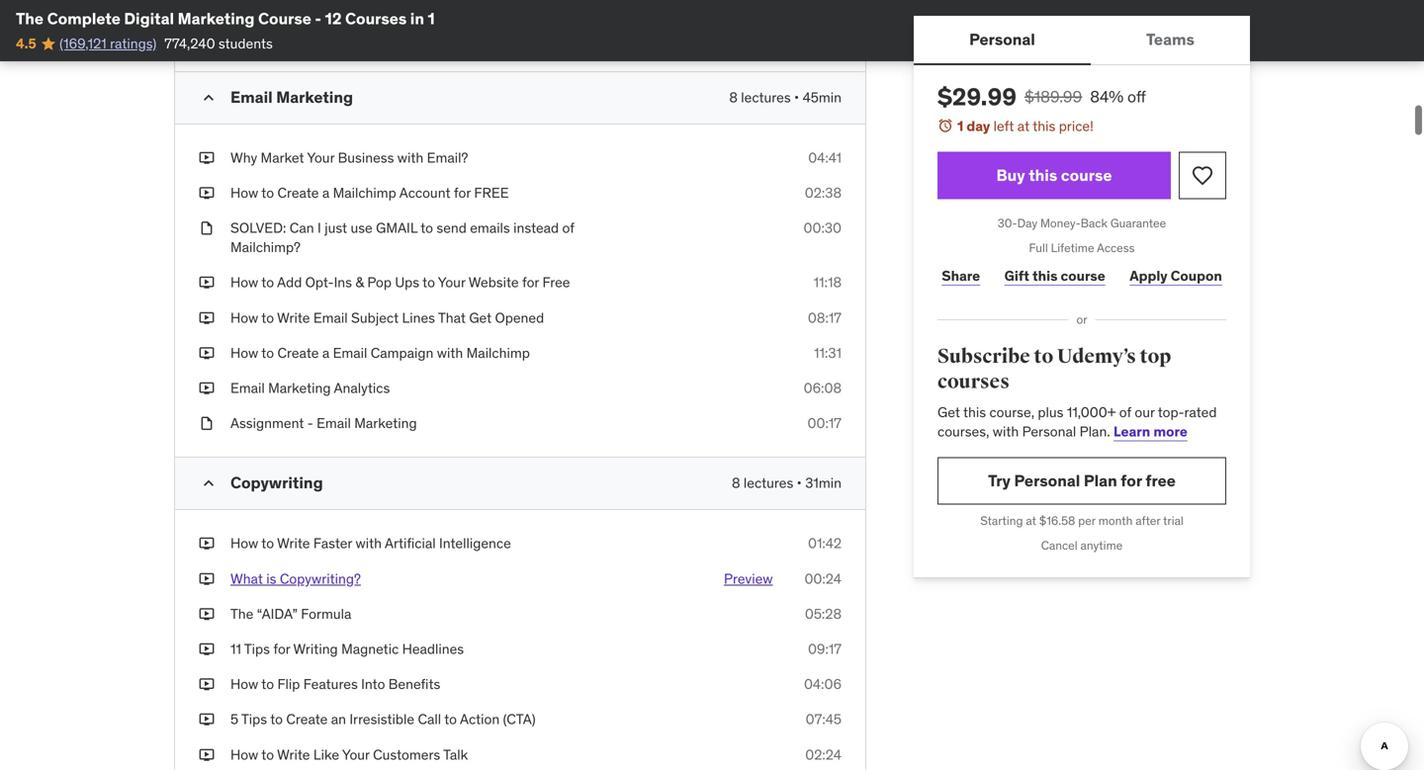 Task type: describe. For each thing, give the bounding box(es) containing it.
8 lectures • 45min
[[730, 88, 842, 106]]

after
[[1136, 513, 1161, 529]]

try personal plan for free
[[989, 471, 1176, 491]]

the for the "aida" formula
[[231, 605, 254, 623]]

marketing up 774,240 students
[[178, 8, 255, 29]]

can
[[290, 219, 314, 237]]

headlines
[[402, 641, 464, 658]]

how to create a mailchimp account for free
[[231, 184, 509, 202]]

solved:
[[231, 219, 286, 237]]

preview
[[724, 570, 773, 588]]

lifetime
[[1051, 240, 1095, 256]]

i
[[318, 219, 321, 237]]

assignment - email marketing
[[231, 415, 417, 432]]

action
[[460, 711, 500, 729]]

• for copywriting
[[797, 475, 802, 492]]

to left add
[[262, 274, 274, 292]]

digital
[[124, 8, 174, 29]]

774,240
[[165, 35, 215, 52]]

share
[[942, 267, 981, 285]]

email up analytics
[[333, 344, 367, 362]]

left
[[994, 117, 1015, 135]]

how for how to create a email campaign with mailchimp
[[231, 344, 258, 362]]

07:45
[[806, 711, 842, 729]]

top
[[1140, 345, 1172, 369]]

of inside the solved: can i just use gmail to send emails instead of mailchimp?
[[563, 219, 575, 237]]

how for how to flip features into benefits
[[231, 676, 258, 694]]

more
[[1154, 423, 1188, 441]]

00:17
[[808, 415, 842, 432]]

04:41
[[809, 149, 842, 167]]

what is copywriting?
[[231, 570, 361, 588]]

with inside get this course, plus 11,000+ of our top-rated courses, with personal plan.
[[993, 423, 1019, 441]]

lectures for copywriting
[[744, 475, 794, 492]]

2 vertical spatial personal
[[1015, 471, 1081, 491]]

lectures for email marketing
[[741, 88, 791, 106]]

of inside get this course, plus 11,000+ of our top-rated courses, with personal plan.
[[1120, 403, 1132, 421]]

subscribe to udemy's top courses
[[938, 345, 1172, 394]]

to left like
[[262, 746, 274, 764]]

learn
[[1114, 423, 1151, 441]]

with right faster
[[356, 535, 382, 553]]

xsmall image for assignment - email marketing
[[199, 414, 215, 434]]

email marketing analytics
[[231, 379, 390, 397]]

this down $29.99 $189.99 84% off
[[1033, 117, 1056, 135]]

starting at $16.58 per month after trial cancel anytime
[[981, 513, 1184, 553]]

0 vertical spatial website
[[373, 28, 423, 46]]

lines
[[402, 309, 435, 327]]

00:24
[[805, 570, 842, 588]]

how to write like your customers talk
[[231, 746, 468, 764]]

xsmall image for 5 tips to create an irresistible call to action (cta)
[[199, 711, 215, 730]]

free
[[474, 184, 509, 202]]

students
[[219, 35, 273, 52]]

email marketing
[[231, 87, 353, 107]]

with left email?
[[398, 149, 424, 167]]

faster
[[314, 535, 352, 553]]

0 vertical spatial 1
[[428, 8, 435, 29]]

1 vertical spatial your
[[438, 274, 466, 292]]

into
[[361, 676, 385, 694]]

assignment for assignment - set up a website
[[231, 28, 304, 46]]

customers
[[373, 746, 441, 764]]

apply coupon button
[[1126, 256, 1227, 296]]

buy
[[997, 165, 1026, 186]]

$189.99
[[1025, 87, 1083, 107]]

how to create a email campaign with mailchimp
[[231, 344, 530, 362]]

ups
[[395, 274, 420, 292]]

course for gift this course
[[1061, 267, 1106, 285]]

xsmall image for the "aida" formula
[[199, 605, 215, 624]]

- for email
[[307, 415, 313, 432]]

09:17
[[808, 641, 842, 658]]

talk
[[443, 746, 468, 764]]

personal inside get this course, plus 11,000+ of our top-rated courses, with personal plan.
[[1023, 423, 1077, 441]]

magnetic
[[341, 641, 399, 658]]

guarantee
[[1111, 216, 1167, 231]]

learn more link
[[1114, 423, 1188, 441]]

email down email marketing analytics
[[317, 415, 351, 432]]

formula
[[301, 605, 352, 623]]

how for how to add opt-ins & pop ups to your website for free
[[231, 274, 258, 292]]

copywriting?
[[280, 570, 361, 588]]

get this course, plus 11,000+ of our top-rated courses, with personal plan.
[[938, 403, 1217, 441]]

course,
[[990, 403, 1035, 421]]

buy this course button
[[938, 152, 1171, 199]]

1 horizontal spatial website
[[469, 274, 519, 292]]

day
[[967, 117, 991, 135]]

flip
[[277, 676, 300, 694]]

how to write email subject lines that get opened
[[231, 309, 544, 327]]

2 vertical spatial create
[[286, 711, 328, 729]]

11:18
[[814, 274, 842, 292]]

plus
[[1038, 403, 1064, 421]]

teams button
[[1091, 16, 1251, 63]]

to left flip
[[262, 676, 274, 694]]

2 xsmall image from the top
[[199, 28, 215, 47]]

email?
[[427, 149, 468, 167]]

7 xsmall image from the top
[[199, 570, 215, 589]]

this for buy
[[1029, 165, 1058, 186]]

price!
[[1059, 117, 1094, 135]]

xsmall image for how to write faster with artificial intelligence
[[199, 535, 215, 554]]

courses
[[938, 370, 1010, 394]]

create for email
[[277, 344, 319, 362]]

8 for email marketing
[[730, 88, 738, 106]]

apply
[[1130, 267, 1168, 285]]

email up assignment - email marketing
[[231, 379, 265, 397]]

tips for 11
[[244, 641, 270, 658]]

starting
[[981, 513, 1024, 529]]

a for email
[[322, 344, 330, 362]]

xsmall image for how to write email subject lines that get opened
[[199, 309, 215, 328]]

copywriting
[[231, 473, 323, 493]]

apply coupon
[[1130, 267, 1223, 285]]

how to add opt-ins & pop ups to your website for free
[[231, 274, 570, 292]]

tab list containing personal
[[914, 16, 1251, 65]]

what
[[231, 570, 263, 588]]

opt-
[[305, 274, 334, 292]]

courses,
[[938, 423, 990, 441]]

month
[[1099, 513, 1133, 529]]

assignment for assignment - email marketing
[[231, 415, 304, 432]]

intelligence
[[439, 535, 511, 553]]

(169,121 ratings)
[[60, 35, 157, 52]]

11 tips for writing magnetic headlines
[[231, 641, 464, 658]]

or
[[1077, 312, 1088, 328]]

0 vertical spatial a
[[362, 28, 370, 46]]

free
[[543, 274, 570, 292]]

buy this course
[[997, 165, 1113, 186]]

subscribe
[[938, 345, 1031, 369]]

wishlist image
[[1191, 164, 1215, 188]]

an
[[331, 711, 346, 729]]

- for set
[[307, 28, 313, 46]]

just
[[325, 219, 347, 237]]

back
[[1081, 216, 1108, 231]]

- left 12
[[315, 8, 322, 29]]

to inside the solved: can i just use gmail to send emails instead of mailchimp?
[[421, 219, 433, 237]]

account
[[400, 184, 451, 202]]

to down mailchimp?
[[262, 309, 274, 327]]

learn more
[[1114, 423, 1188, 441]]

xsmall image for how to create a mailchimp account for free
[[199, 184, 215, 203]]

get inside get this course, plus 11,000+ of our top-rated courses, with personal plan.
[[938, 403, 961, 421]]

share button
[[938, 256, 985, 296]]

coupon
[[1171, 267, 1223, 285]]

• for email marketing
[[795, 88, 800, 106]]

xsmall image for solved: can i just use gmail to send emails instead of mailchimp?
[[199, 219, 215, 238]]



Task type: locate. For each thing, give the bounding box(es) containing it.
access
[[1097, 240, 1135, 256]]

try
[[989, 471, 1011, 491]]

writing
[[293, 641, 338, 658]]

personal inside button
[[970, 29, 1036, 49]]

assignment - set up a website
[[231, 28, 423, 46]]

8 for copywriting
[[732, 475, 741, 492]]

cancel
[[1042, 538, 1078, 553]]

the up the 4.5 at the top left of the page
[[16, 8, 44, 29]]

of
[[563, 219, 575, 237], [1120, 403, 1132, 421]]

$29.99 $189.99 84% off
[[938, 82, 1147, 112]]

at right left in the right top of the page
[[1018, 117, 1030, 135]]

0 horizontal spatial mailchimp
[[333, 184, 397, 202]]

how to flip features into benefits
[[231, 676, 441, 694]]

how for how to write email subject lines that get opened
[[231, 309, 258, 327]]

2 vertical spatial write
[[277, 746, 310, 764]]

1 vertical spatial assignment
[[231, 415, 304, 432]]

rated
[[1185, 403, 1217, 421]]

of right instead
[[563, 219, 575, 237]]

to up email marketing analytics
[[262, 344, 274, 362]]

1 vertical spatial write
[[277, 535, 310, 553]]

to left the udemy's
[[1034, 345, 1054, 369]]

subject
[[351, 309, 399, 327]]

this up courses,
[[964, 403, 987, 421]]

get right "that"
[[469, 309, 492, 327]]

this inside get this course, plus 11,000+ of our top-rated courses, with personal plan.
[[964, 403, 987, 421]]

1 vertical spatial 8
[[732, 475, 741, 492]]

2 vertical spatial a
[[322, 344, 330, 362]]

why
[[231, 149, 257, 167]]

0 vertical spatial at
[[1018, 117, 1030, 135]]

7 how from the top
[[231, 746, 258, 764]]

1 write from the top
[[277, 309, 310, 327]]

personal button
[[914, 16, 1091, 63]]

teams
[[1147, 29, 1195, 49]]

course inside button
[[1061, 165, 1113, 186]]

for
[[454, 184, 471, 202], [522, 274, 539, 292], [1121, 471, 1143, 491], [273, 641, 290, 658]]

1 horizontal spatial get
[[938, 403, 961, 421]]

the "aida" formula
[[231, 605, 352, 623]]

• left '31min'
[[797, 475, 802, 492]]

0 horizontal spatial the
[[16, 8, 44, 29]]

11:31
[[814, 344, 842, 362]]

this inside button
[[1029, 165, 1058, 186]]

1 vertical spatial lectures
[[744, 475, 794, 492]]

write for email
[[277, 309, 310, 327]]

1 vertical spatial 1
[[958, 117, 964, 135]]

0 vertical spatial your
[[307, 149, 335, 167]]

1 horizontal spatial 1
[[958, 117, 964, 135]]

a right up
[[362, 28, 370, 46]]

that
[[438, 309, 466, 327]]

how
[[231, 184, 258, 202], [231, 274, 258, 292], [231, 309, 258, 327], [231, 344, 258, 362], [231, 535, 258, 553], [231, 676, 258, 694], [231, 746, 258, 764]]

1 xsmall image from the top
[[199, 148, 215, 168]]

1 horizontal spatial your
[[342, 746, 370, 764]]

this for get
[[964, 403, 987, 421]]

get
[[469, 309, 492, 327], [938, 403, 961, 421]]

email right small image
[[231, 87, 273, 107]]

3 write from the top
[[277, 746, 310, 764]]

gift this course link
[[1001, 256, 1110, 296]]

to
[[262, 184, 274, 202], [421, 219, 433, 237], [262, 274, 274, 292], [423, 274, 435, 292], [262, 309, 274, 327], [262, 344, 274, 362], [1034, 345, 1054, 369], [262, 535, 274, 553], [262, 676, 274, 694], [270, 711, 283, 729], [444, 711, 457, 729], [262, 746, 274, 764]]

(cta)
[[503, 711, 536, 729]]

11
[[231, 641, 241, 658]]

like
[[314, 746, 339, 764]]

1 how from the top
[[231, 184, 258, 202]]

00:30
[[804, 219, 842, 237]]

tips right 11
[[244, 641, 270, 658]]

6 xsmall image from the top
[[199, 605, 215, 624]]

day
[[1018, 216, 1038, 231]]

1 vertical spatial website
[[469, 274, 519, 292]]

a
[[362, 28, 370, 46], [322, 184, 330, 202], [322, 344, 330, 362]]

course down "lifetime"
[[1061, 267, 1106, 285]]

to left send
[[421, 219, 433, 237]]

1 vertical spatial course
[[1061, 267, 1106, 285]]

4 xsmall image from the top
[[199, 309, 215, 328]]

create for mailchimp
[[277, 184, 319, 202]]

write down add
[[277, 309, 310, 327]]

4 xsmall image from the top
[[199, 379, 215, 398]]

lectures left 45min at the top of page
[[741, 88, 791, 106]]

at left $16.58
[[1026, 513, 1037, 529]]

gift
[[1005, 267, 1030, 285]]

- down email marketing analytics
[[307, 415, 313, 432]]

small image
[[199, 88, 219, 108]]

to up is
[[262, 535, 274, 553]]

with down "that"
[[437, 344, 463, 362]]

0 horizontal spatial your
[[307, 149, 335, 167]]

1 assignment from the top
[[231, 28, 304, 46]]

how for how to write like your customers talk
[[231, 746, 258, 764]]

0 vertical spatial personal
[[970, 29, 1036, 49]]

774,240 students
[[165, 35, 273, 52]]

opened
[[495, 309, 544, 327]]

at inside starting at $16.58 per month after trial cancel anytime
[[1026, 513, 1037, 529]]

to right ups
[[423, 274, 435, 292]]

12
[[325, 8, 342, 29]]

lectures left '31min'
[[744, 475, 794, 492]]

marketing up assignment - email marketing
[[268, 379, 331, 397]]

write up "what is copywriting?"
[[277, 535, 310, 553]]

0 horizontal spatial of
[[563, 219, 575, 237]]

the for the complete digital marketing course - 12 courses in 1
[[16, 8, 44, 29]]

0 vertical spatial get
[[469, 309, 492, 327]]

how to write faster with artificial intelligence
[[231, 535, 511, 553]]

course
[[1061, 165, 1113, 186], [1061, 267, 1106, 285]]

1 vertical spatial tips
[[241, 711, 267, 729]]

&
[[356, 274, 364, 292]]

personal down plus
[[1023, 423, 1077, 441]]

alarm image
[[938, 118, 954, 134]]

this for gift
[[1033, 267, 1058, 285]]

xsmall image
[[199, 148, 215, 168], [199, 219, 215, 238], [199, 273, 215, 293], [199, 379, 215, 398], [199, 414, 215, 434], [199, 535, 215, 554], [199, 570, 215, 589], [199, 640, 215, 660], [199, 675, 215, 695], [199, 746, 215, 765]]

5 how from the top
[[231, 535, 258, 553]]

write left like
[[277, 746, 310, 764]]

1 horizontal spatial of
[[1120, 403, 1132, 421]]

your right like
[[342, 746, 370, 764]]

2 xsmall image from the top
[[199, 219, 215, 238]]

analytics
[[334, 379, 390, 397]]

tips for 5
[[241, 711, 267, 729]]

personal
[[970, 29, 1036, 49], [1023, 423, 1077, 441], [1015, 471, 1081, 491]]

05:28
[[805, 605, 842, 623]]

0 horizontal spatial website
[[373, 28, 423, 46]]

0 vertical spatial tips
[[244, 641, 270, 658]]

mailchimp
[[333, 184, 397, 202], [467, 344, 530, 362]]

irresistible
[[350, 711, 415, 729]]

1 vertical spatial at
[[1026, 513, 1037, 529]]

30-
[[998, 216, 1018, 231]]

with
[[398, 149, 424, 167], [437, 344, 463, 362], [993, 423, 1019, 441], [356, 535, 382, 553]]

plan
[[1084, 471, 1118, 491]]

45min
[[803, 88, 842, 106]]

to down flip
[[270, 711, 283, 729]]

a up just
[[322, 184, 330, 202]]

2 assignment from the top
[[231, 415, 304, 432]]

10 xsmall image from the top
[[199, 746, 215, 765]]

0 horizontal spatial get
[[469, 309, 492, 327]]

business
[[338, 149, 394, 167]]

marketing down assignment - set up a website
[[276, 87, 353, 107]]

1 vertical spatial a
[[322, 184, 330, 202]]

to up solved:
[[262, 184, 274, 202]]

1 vertical spatial mailchimp
[[467, 344, 530, 362]]

01:42
[[808, 535, 842, 553]]

0 vertical spatial •
[[795, 88, 800, 106]]

benefits
[[389, 676, 441, 694]]

xsmall image for how to write like your customers talk
[[199, 746, 215, 765]]

1 right alarm image
[[958, 117, 964, 135]]

0 vertical spatial lectures
[[741, 88, 791, 106]]

1 vertical spatial create
[[277, 344, 319, 362]]

campaign
[[371, 344, 434, 362]]

create left an
[[286, 711, 328, 729]]

this right buy
[[1029, 165, 1058, 186]]

6 xsmall image from the top
[[199, 535, 215, 554]]

1 horizontal spatial the
[[231, 605, 254, 623]]

gmail
[[376, 219, 418, 237]]

8 left 45min at the top of page
[[730, 88, 738, 106]]

this right gift
[[1033, 267, 1058, 285]]

1 course from the top
[[1061, 165, 1113, 186]]

2 horizontal spatial your
[[438, 274, 466, 292]]

xsmall image for how to add opt-ins & pop ups to your website for free
[[199, 273, 215, 293]]

2 vertical spatial your
[[342, 746, 370, 764]]

website right up
[[373, 28, 423, 46]]

a up email marketing analytics
[[322, 344, 330, 362]]

3 how from the top
[[231, 309, 258, 327]]

write for faster
[[277, 535, 310, 553]]

0 vertical spatial mailchimp
[[333, 184, 397, 202]]

1 vertical spatial •
[[797, 475, 802, 492]]

0 horizontal spatial 1
[[428, 8, 435, 29]]

lectures
[[741, 88, 791, 106], [744, 475, 794, 492]]

$29.99
[[938, 82, 1017, 112]]

a for mailchimp
[[322, 184, 330, 202]]

marketing
[[178, 8, 255, 29], [276, 87, 353, 107], [268, 379, 331, 397], [354, 415, 417, 432]]

course inside 'link'
[[1061, 267, 1106, 285]]

3 xsmall image from the top
[[199, 273, 215, 293]]

create up email marketing analytics
[[277, 344, 319, 362]]

06:08
[[804, 379, 842, 397]]

7 xsmall image from the top
[[199, 711, 215, 730]]

to inside subscribe to udemy's top courses
[[1034, 345, 1054, 369]]

our
[[1135, 403, 1155, 421]]

full
[[1030, 240, 1049, 256]]

mailchimp down the "business"
[[333, 184, 397, 202]]

2 write from the top
[[277, 535, 310, 553]]

the complete digital marketing course - 12 courses in 1
[[16, 8, 435, 29]]

email down opt-
[[314, 309, 348, 327]]

0 vertical spatial 8
[[730, 88, 738, 106]]

xsmall image for why market your business with email?
[[199, 148, 215, 168]]

1 vertical spatial personal
[[1023, 423, 1077, 441]]

0 vertical spatial create
[[277, 184, 319, 202]]

8 xsmall image from the top
[[199, 640, 215, 660]]

xsmall image for email marketing analytics
[[199, 379, 215, 398]]

small image
[[199, 474, 219, 494]]

30-day money-back guarantee full lifetime access
[[998, 216, 1167, 256]]

of left 'our'
[[1120, 403, 1132, 421]]

84%
[[1091, 87, 1124, 107]]

free
[[1146, 471, 1176, 491]]

0 vertical spatial of
[[563, 219, 575, 237]]

xsmall image
[[199, 0, 215, 12], [199, 28, 215, 47], [199, 184, 215, 203], [199, 309, 215, 328], [199, 344, 215, 363], [199, 605, 215, 624], [199, 711, 215, 730]]

how for how to write faster with artificial intelligence
[[231, 535, 258, 553]]

mailchimp down opened
[[467, 344, 530, 362]]

personal up $16.58
[[1015, 471, 1081, 491]]

features
[[303, 676, 358, 694]]

1 right in
[[428, 8, 435, 29]]

2 course from the top
[[1061, 267, 1106, 285]]

0 vertical spatial write
[[277, 309, 310, 327]]

tips right 5
[[241, 711, 267, 729]]

9 xsmall image from the top
[[199, 675, 215, 695]]

is
[[266, 570, 277, 588]]

marketing down analytics
[[354, 415, 417, 432]]

trial
[[1164, 513, 1184, 529]]

4 how from the top
[[231, 344, 258, 362]]

3 xsmall image from the top
[[199, 184, 215, 203]]

to right call
[[444, 711, 457, 729]]

1 vertical spatial the
[[231, 605, 254, 623]]

with down course, at the right of the page
[[993, 423, 1019, 441]]

create up can
[[277, 184, 319, 202]]

set
[[317, 28, 338, 46]]

your right market
[[307, 149, 335, 167]]

2 how from the top
[[231, 274, 258, 292]]

xsmall image for how to create a email campaign with mailchimp
[[199, 344, 215, 363]]

5 xsmall image from the top
[[199, 414, 215, 434]]

0 vertical spatial course
[[1061, 165, 1113, 186]]

get up courses,
[[938, 403, 961, 421]]

8 left '31min'
[[732, 475, 741, 492]]

what is copywriting? button
[[231, 570, 361, 589]]

top-
[[1158, 403, 1185, 421]]

write for like
[[277, 746, 310, 764]]

1 vertical spatial get
[[938, 403, 961, 421]]

0 vertical spatial the
[[16, 8, 44, 29]]

5 xsmall image from the top
[[199, 344, 215, 363]]

money-
[[1041, 216, 1081, 231]]

0 vertical spatial assignment
[[231, 28, 304, 46]]

tab list
[[914, 16, 1251, 65]]

try personal plan for free link
[[938, 458, 1227, 505]]

1 vertical spatial of
[[1120, 403, 1132, 421]]

• left 45min at the top of page
[[795, 88, 800, 106]]

xsmall image for how to flip features into benefits
[[199, 675, 215, 695]]

xsmall image for 11 tips for writing magnetic headlines
[[199, 640, 215, 660]]

course up back
[[1061, 165, 1113, 186]]

how for how to create a mailchimp account for free
[[231, 184, 258, 202]]

1 horizontal spatial mailchimp
[[467, 344, 530, 362]]

your up "that"
[[438, 274, 466, 292]]

the left the "aida"
[[231, 605, 254, 623]]

personal up $29.99
[[970, 29, 1036, 49]]

add
[[277, 274, 302, 292]]

up
[[341, 28, 359, 46]]

4.5
[[16, 35, 36, 52]]

website up opened
[[469, 274, 519, 292]]

6 how from the top
[[231, 676, 258, 694]]

this inside 'link'
[[1033, 267, 1058, 285]]

- left set
[[307, 28, 313, 46]]

$16.58
[[1040, 513, 1076, 529]]

ins
[[334, 274, 352, 292]]

course for buy this course
[[1061, 165, 1113, 186]]

1 xsmall image from the top
[[199, 0, 215, 12]]



Task type: vqa. For each thing, say whether or not it's contained in the screenshot.


